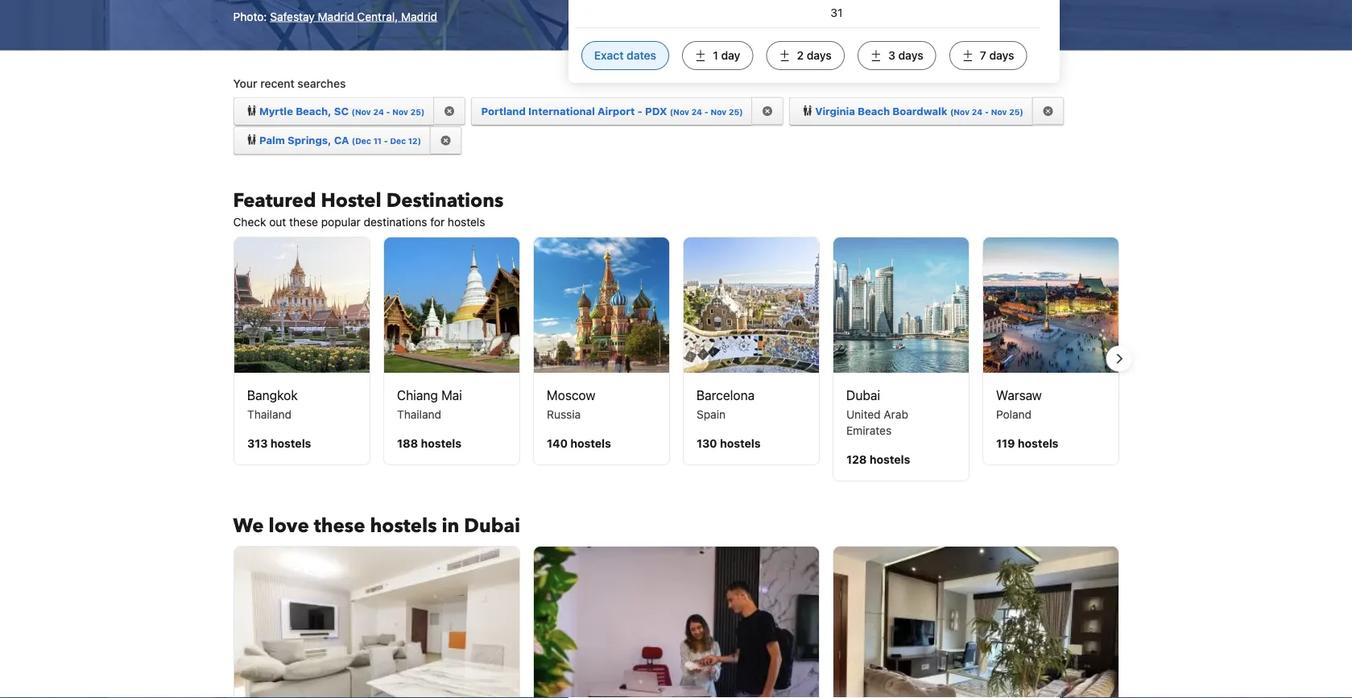 Task type: describe. For each thing, give the bounding box(es) containing it.
7 days
[[980, 49, 1015, 62]]

united
[[846, 407, 881, 421]]

virginia beach boardwalk (nov 24 - nov 25)
[[813, 105, 1024, 117]]

313
[[247, 436, 267, 450]]

portland international airport - pdx (nov 24 - nov 25)
[[481, 105, 743, 117]]

beach, sc
[[296, 105, 349, 117]]

out
[[269, 215, 286, 228]]

in
[[442, 513, 459, 540]]

safestay madrid central, madrid link
[[270, 9, 438, 23]]

96 hostel dubai image
[[534, 546, 819, 698]]

barcelona image
[[684, 237, 819, 372]]

bangkok thailand
[[247, 387, 297, 421]]

featured hostel destinations check out these popular destinations for hostels
[[233, 188, 504, 228]]

portland
[[481, 105, 526, 117]]

alphatel beach hostel jbr image
[[833, 546, 1119, 698]]

24 inside portland international airport - pdx (nov 24 - nov 25)
[[692, 107, 703, 116]]

airport
[[598, 105, 635, 117]]

dates
[[627, 49, 657, 62]]

moscow section
[[533, 236, 670, 465]]

2 days
[[797, 49, 832, 62]]

nov inside portland international airport - pdx (nov 24 - nov 25)
[[711, 107, 727, 116]]

your
[[233, 76, 257, 90]]

3 days
[[889, 49, 924, 62]]

exact
[[594, 49, 624, 62]]

family image for palm springs, ca
[[248, 134, 257, 145]]

palm springs,&nbsp;ca
 - remove this item from your recent searches image
[[440, 135, 452, 146]]

destinations
[[364, 215, 427, 228]]

pdx
[[645, 105, 667, 117]]

hostels for barcelona
[[720, 436, 761, 450]]

next image
[[1110, 349, 1129, 368]]

beach
[[858, 105, 890, 117]]

russia
[[547, 407, 581, 421]]

spain
[[696, 407, 726, 421]]

boardwalk
[[893, 105, 948, 117]]

palm
[[259, 134, 285, 146]]

25) inside myrtle beach, sc (nov 24 - nov 25)
[[411, 107, 425, 116]]

we
[[233, 513, 264, 540]]

31 December 2023 checkbox
[[831, 6, 843, 19]]

(nov inside myrtle beach, sc (nov 24 - nov 25)
[[352, 107, 371, 116]]

day
[[721, 49, 741, 62]]

recent
[[260, 76, 295, 90]]

bangkok image
[[234, 237, 369, 372]]

moscow russia
[[547, 387, 595, 421]]

portland international airport - pdx
 - remove this item from your recent searches image
[[762, 106, 774, 117]]

moscow image
[[534, 237, 669, 372]]

- inside the virginia beach boardwalk (nov 24 - nov 25)
[[985, 107, 989, 116]]

check
[[233, 215, 266, 228]]

140 hostels
[[547, 436, 611, 450]]

11
[[373, 136, 382, 146]]

international
[[529, 105, 595, 117]]

1 madrid from the left
[[318, 9, 354, 23]]

warsaw
[[996, 387, 1042, 403]]

featured hostel destinations region
[[220, 236, 1132, 481]]

- inside myrtle beach, sc (nov 24 - nov 25)
[[386, 107, 390, 116]]

days for 2 days
[[807, 49, 832, 62]]

dubai inside dubai united arab emirates
[[846, 387, 880, 403]]

thailand inside chiang mai thailand
[[397, 407, 441, 421]]

virginia
[[815, 105, 855, 117]]

days for 7 days
[[990, 49, 1015, 62]]

days for 3 days
[[899, 49, 924, 62]]

0 horizontal spatial dubai
[[464, 513, 521, 540]]

warsaw image
[[983, 237, 1119, 372]]

130
[[696, 436, 717, 450]]

hostel
[[321, 188, 382, 214]]

chiang mai section
[[383, 236, 520, 465]]

- inside portland international airport - pdx (nov 24 - nov 25)
[[705, 107, 709, 116]]

virginia beach boardwalk
 - remove this item from your recent searches image
[[1043, 106, 1054, 117]]

128 hostels
[[846, 453, 910, 466]]

dec
[[390, 136, 406, 146]]

hostels left in
[[370, 513, 437, 540]]

hostels for warsaw
[[1018, 436, 1059, 450]]

popular
[[321, 215, 361, 228]]

myrtle beach,&nbsp;sc
 - remove this item from your recent searches image
[[444, 106, 455, 117]]

emirates
[[846, 424, 892, 437]]

25) inside the virginia beach boardwalk (nov 24 - nov 25)
[[1010, 107, 1024, 116]]

warsaw section
[[982, 236, 1119, 465]]

nov inside the virginia beach boardwalk (nov 24 - nov 25)
[[991, 107, 1007, 116]]

dubai section
[[833, 236, 970, 481]]



Task type: locate. For each thing, give the bounding box(es) containing it.
nov
[[392, 107, 408, 116], [711, 107, 727, 116], [991, 107, 1007, 116]]

24 up 11
[[373, 107, 384, 116]]

1 family image from the top
[[248, 105, 257, 115]]

hostels right the 140
[[570, 436, 611, 450]]

25) up 12)
[[411, 107, 425, 116]]

188
[[397, 436, 418, 450]]

photo:
[[233, 9, 267, 23]]

hostels inside chiang mai section
[[421, 436, 461, 450]]

3 nov from the left
[[991, 107, 1007, 116]]

arab
[[884, 407, 908, 421]]

nov up dec
[[392, 107, 408, 116]]

nov left portland international airport - pdx
 - remove this item from your recent searches 'icon' on the top
[[711, 107, 727, 116]]

1 nov from the left
[[392, 107, 408, 116]]

destinations
[[386, 188, 504, 214]]

7
[[980, 49, 987, 62]]

0 horizontal spatial 24
[[373, 107, 384, 116]]

(nov right pdx on the left top of the page
[[670, 107, 690, 116]]

313 hostels
[[247, 436, 311, 450]]

2 (nov from the left
[[670, 107, 690, 116]]

- right 11
[[384, 136, 388, 146]]

poland
[[996, 407, 1032, 421]]

0 horizontal spatial days
[[807, 49, 832, 62]]

(nov up (dec
[[352, 107, 371, 116]]

nov inside myrtle beach, sc (nov 24 - nov 25)
[[392, 107, 408, 116]]

2 madrid from the left
[[401, 9, 438, 23]]

- left pdx on the left top of the page
[[638, 105, 643, 117]]

24 inside the virginia beach boardwalk (nov 24 - nov 25)
[[972, 107, 983, 116]]

2 horizontal spatial 24
[[972, 107, 983, 116]]

2 24 from the left
[[692, 107, 703, 116]]

featured
[[233, 188, 316, 214]]

family image left myrtle
[[248, 105, 257, 115]]

family image left "palm"
[[248, 134, 257, 145]]

searches
[[298, 76, 346, 90]]

1 thailand from the left
[[247, 407, 291, 421]]

moscow
[[547, 387, 595, 403]]

24 inside myrtle beach, sc (nov 24 - nov 25)
[[373, 107, 384, 116]]

madrid
[[318, 9, 354, 23], [401, 9, 438, 23]]

188 hostels
[[397, 436, 461, 450]]

bangkok section
[[233, 236, 370, 465]]

0 horizontal spatial madrid
[[318, 9, 354, 23]]

hostels for chiang
[[421, 436, 461, 450]]

these right love at the left bottom
[[314, 513, 365, 540]]

1 vertical spatial these
[[314, 513, 365, 540]]

2 horizontal spatial nov
[[991, 107, 1007, 116]]

hostels inside 'featured hostel destinations check out these popular destinations for hostels'
[[448, 215, 485, 228]]

12)
[[408, 136, 421, 146]]

days right 3
[[899, 49, 924, 62]]

2 days from the left
[[899, 49, 924, 62]]

days right 7
[[990, 49, 1015, 62]]

-
[[638, 105, 643, 117], [386, 107, 390, 116], [705, 107, 709, 116], [985, 107, 989, 116], [384, 136, 388, 146]]

130 hostels
[[696, 436, 761, 450]]

hostels for bangkok
[[270, 436, 311, 450]]

(nov
[[352, 107, 371, 116], [670, 107, 690, 116], [951, 107, 970, 116]]

dubai image
[[833, 237, 969, 372]]

25) left virginia beach boardwalk
 - remove this item from your recent searches icon
[[1010, 107, 1024, 116]]

these right out
[[289, 215, 318, 228]]

24 right pdx on the left top of the page
[[692, 107, 703, 116]]

family image
[[248, 105, 257, 115], [248, 134, 257, 145]]

119 hostels
[[996, 436, 1059, 450]]

(nov inside portland international airport - pdx (nov 24 - nov 25)
[[670, 107, 690, 116]]

1 25) from the left
[[411, 107, 425, 116]]

bangkok
[[247, 387, 297, 403]]

0 vertical spatial family image
[[248, 105, 257, 115]]

central,
[[357, 9, 398, 23]]

thailand inside bangkok thailand
[[247, 407, 291, 421]]

nov left virginia beach boardwalk
 - remove this item from your recent searches icon
[[991, 107, 1007, 116]]

2 horizontal spatial 25)
[[1010, 107, 1024, 116]]

1 horizontal spatial nov
[[711, 107, 727, 116]]

- right pdx on the left top of the page
[[705, 107, 709, 116]]

hostels inside moscow section
[[570, 436, 611, 450]]

140
[[547, 436, 567, 450]]

1 horizontal spatial madrid
[[401, 9, 438, 23]]

dubai
[[846, 387, 880, 403], [464, 513, 521, 540]]

1 24 from the left
[[373, 107, 384, 116]]

hostels for dubai
[[870, 453, 910, 466]]

1 horizontal spatial 25)
[[729, 107, 743, 116]]

2 nov from the left
[[711, 107, 727, 116]]

1 horizontal spatial (nov
[[670, 107, 690, 116]]

3
[[889, 49, 896, 62]]

myrtle beach, sc (nov 24 - nov 25)
[[257, 105, 425, 117]]

(nov inside the virginia beach boardwalk (nov 24 - nov 25)
[[951, 107, 970, 116]]

photo: safestay madrid central, madrid
[[233, 9, 438, 23]]

dubai up united
[[846, 387, 880, 403]]

1 horizontal spatial 24
[[692, 107, 703, 116]]

1 horizontal spatial days
[[899, 49, 924, 62]]

hostels for moscow
[[570, 436, 611, 450]]

(nov right boardwalk
[[951, 107, 970, 116]]

2 horizontal spatial (nov
[[951, 107, 970, 116]]

2 thailand from the left
[[397, 407, 441, 421]]

hostels
[[448, 215, 485, 228], [270, 436, 311, 450], [421, 436, 461, 450], [570, 436, 611, 450], [720, 436, 761, 450], [1018, 436, 1059, 450], [870, 453, 910, 466], [370, 513, 437, 540]]

travel hub luxury hostels image
[[234, 546, 519, 698]]

2
[[797, 49, 804, 62]]

family image
[[804, 105, 813, 115]]

family image for myrtle beach, sc
[[248, 105, 257, 115]]

palm springs, ca (dec 11 - dec 12)
[[257, 134, 421, 146]]

25) left portland international airport - pdx
 - remove this item from your recent searches 'icon' on the top
[[729, 107, 743, 116]]

128
[[846, 453, 867, 466]]

thailand
[[247, 407, 291, 421], [397, 407, 441, 421]]

thailand down the chiang
[[397, 407, 441, 421]]

chiang mai thailand
[[397, 387, 462, 421]]

thailand down bangkok at bottom
[[247, 407, 291, 421]]

(dec
[[352, 136, 371, 146]]

springs, ca
[[288, 134, 349, 146]]

1 day
[[713, 49, 741, 62]]

0 horizontal spatial thailand
[[247, 407, 291, 421]]

hostels right 313
[[270, 436, 311, 450]]

love
[[269, 513, 309, 540]]

1 vertical spatial dubai
[[464, 513, 521, 540]]

1
[[713, 49, 718, 62]]

hostels right for
[[448, 215, 485, 228]]

your recent searches
[[233, 76, 346, 90]]

0 horizontal spatial 25)
[[411, 107, 425, 116]]

3 days from the left
[[990, 49, 1015, 62]]

hostels inside bangkok section
[[270, 436, 311, 450]]

hostels inside dubai section
[[870, 453, 910, 466]]

24 down 7
[[972, 107, 983, 116]]

myrtle
[[259, 105, 293, 117]]

hostels inside barcelona 'section'
[[720, 436, 761, 450]]

warsaw poland
[[996, 387, 1042, 421]]

days right 2
[[807, 49, 832, 62]]

hostels right 130
[[720, 436, 761, 450]]

25) inside portland international airport - pdx (nov 24 - nov 25)
[[729, 107, 743, 116]]

chiang mai image
[[384, 237, 519, 372]]

0 vertical spatial dubai
[[846, 387, 880, 403]]

days
[[807, 49, 832, 62], [899, 49, 924, 62], [990, 49, 1015, 62]]

barcelona section
[[683, 236, 820, 465]]

barcelona
[[696, 387, 755, 403]]

exact dates
[[594, 49, 657, 62]]

dubai united arab emirates
[[846, 387, 908, 437]]

3 (nov from the left
[[951, 107, 970, 116]]

1 days from the left
[[807, 49, 832, 62]]

barcelona spain
[[696, 387, 755, 421]]

madrid right central,
[[401, 9, 438, 23]]

1 (nov from the left
[[352, 107, 371, 116]]

hostels right "188"
[[421, 436, 461, 450]]

hostels right 128
[[870, 453, 910, 466]]

for
[[430, 215, 445, 228]]

31
[[831, 6, 843, 19]]

2 family image from the top
[[248, 134, 257, 145]]

chiang
[[397, 387, 438, 403]]

- down 7
[[985, 107, 989, 116]]

24
[[373, 107, 384, 116], [692, 107, 703, 116], [972, 107, 983, 116]]

2 horizontal spatial days
[[990, 49, 1015, 62]]

1 horizontal spatial dubai
[[846, 387, 880, 403]]

these inside 'featured hostel destinations check out these popular destinations for hostels'
[[289, 215, 318, 228]]

119
[[996, 436, 1015, 450]]

hostels right 119
[[1018, 436, 1059, 450]]

1 horizontal spatial thailand
[[397, 407, 441, 421]]

hostels inside warsaw section
[[1018, 436, 1059, 450]]

safestay
[[270, 9, 315, 23]]

3 25) from the left
[[1010, 107, 1024, 116]]

madrid left central,
[[318, 9, 354, 23]]

0 horizontal spatial nov
[[392, 107, 408, 116]]

1 vertical spatial family image
[[248, 134, 257, 145]]

mai
[[441, 387, 462, 403]]

- up dec
[[386, 107, 390, 116]]

25)
[[411, 107, 425, 116], [729, 107, 743, 116], [1010, 107, 1024, 116]]

dubai right in
[[464, 513, 521, 540]]

- inside palm springs, ca (dec 11 - dec 12)
[[384, 136, 388, 146]]

2 25) from the left
[[729, 107, 743, 116]]

these
[[289, 215, 318, 228], [314, 513, 365, 540]]

0 horizontal spatial (nov
[[352, 107, 371, 116]]

0 vertical spatial these
[[289, 215, 318, 228]]

3 24 from the left
[[972, 107, 983, 116]]

we love these hostels in dubai
[[233, 513, 521, 540]]



Task type: vqa. For each thing, say whether or not it's contained in the screenshot.
3 days Days
yes



